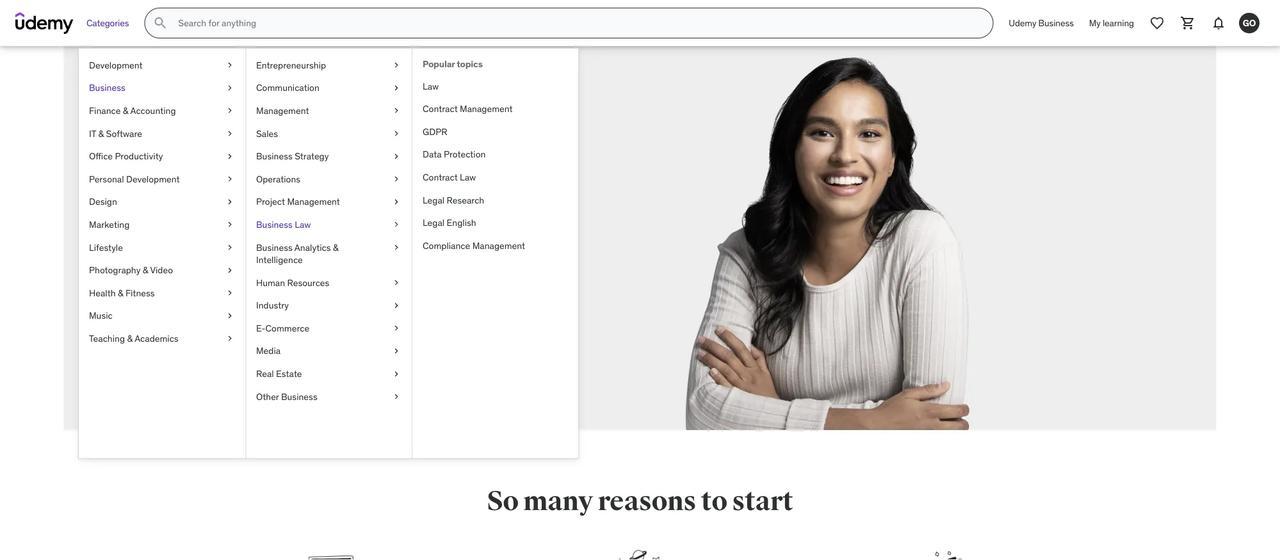 Task type: describe. For each thing, give the bounding box(es) containing it.
music link
[[79, 305, 245, 327]]

it & software link
[[79, 122, 245, 145]]

gdpr
[[423, 126, 448, 137]]

xsmall image for real estate
[[391, 368, 402, 380]]

commerce
[[266, 323, 309, 334]]

communication link
[[246, 77, 412, 99]]

xsmall image for industry
[[391, 299, 402, 312]]

& for fitness
[[118, 287, 123, 299]]

business law
[[256, 219, 311, 230]]

xsmall image for lifestyle
[[225, 241, 235, 254]]

management for contract
[[460, 103, 513, 115]]

personal
[[89, 173, 124, 185]]

design
[[89, 196, 117, 208]]

legal for legal research
[[423, 194, 445, 206]]

Search for anything text field
[[176, 12, 978, 34]]

come teach with us become an instructor and change lives — including your own
[[252, 160, 435, 272]]

categories button
[[79, 8, 137, 38]]

e-commerce
[[256, 323, 309, 334]]

my learning
[[1089, 17, 1134, 29]]

business analytics & intelligence link
[[246, 236, 412, 272]]

lifestyle
[[89, 242, 123, 253]]

marketing link
[[79, 213, 245, 236]]

come
[[252, 160, 340, 200]]

data protection
[[423, 149, 486, 160]]

notifications image
[[1211, 15, 1227, 31]]

law link
[[413, 75, 578, 98]]

estate
[[276, 368, 302, 380]]

intelligence
[[256, 254, 303, 266]]

other business link
[[246, 386, 412, 408]]

it & software
[[89, 128, 142, 139]]

project management
[[256, 196, 340, 208]]

udemy business link
[[1001, 8, 1082, 38]]

0 vertical spatial development
[[89, 59, 143, 71]]

an
[[300, 239, 313, 255]]

photography & video link
[[79, 259, 245, 282]]

xsmall image for teaching & academics
[[225, 333, 235, 345]]

xsmall image for development
[[225, 59, 235, 71]]

udemy image
[[15, 12, 74, 34]]

business strategy link
[[246, 145, 412, 168]]

contract for contract law
[[423, 171, 458, 183]]

reasons
[[598, 485, 696, 518]]

business for business
[[89, 82, 125, 94]]

& for software
[[98, 128, 104, 139]]

udemy business
[[1009, 17, 1074, 29]]

operations
[[256, 173, 301, 185]]

management down communication
[[256, 105, 309, 116]]

categories
[[86, 17, 129, 29]]

become
[[252, 239, 297, 255]]

legal research link
[[413, 189, 578, 212]]

real estate link
[[246, 363, 412, 386]]

legal english
[[423, 217, 476, 229]]

submit search image
[[153, 15, 168, 31]]

xsmall image for photography & video
[[225, 264, 235, 277]]

so many reasons to start
[[487, 485, 793, 518]]

contract management
[[423, 103, 513, 115]]

fitness
[[125, 287, 155, 299]]

0 vertical spatial law
[[423, 80, 439, 92]]

e-
[[256, 323, 266, 334]]

sales
[[256, 128, 278, 139]]

xsmall image for entrepreneurship
[[391, 59, 402, 71]]

shopping cart with 0 items image
[[1181, 15, 1196, 31]]

contract management link
[[413, 98, 578, 120]]

xsmall image for personal development
[[225, 173, 235, 185]]

xsmall image for business strategy
[[391, 150, 402, 163]]

xsmall image for finance & accounting
[[225, 105, 235, 117]]

management for compliance
[[472, 240, 525, 251]]

& for academics
[[127, 333, 133, 344]]

own
[[372, 256, 394, 272]]

business strategy
[[256, 150, 329, 162]]

personal development link
[[79, 168, 245, 191]]

my
[[1089, 17, 1101, 29]]

real estate
[[256, 368, 302, 380]]

& for accounting
[[123, 105, 128, 116]]

it
[[89, 128, 96, 139]]

human
[[256, 277, 285, 289]]

analytics
[[295, 242, 331, 253]]

academics
[[135, 333, 179, 344]]

business link
[[79, 77, 245, 99]]

xsmall image for it & software
[[225, 127, 235, 140]]

compliance management link
[[413, 234, 578, 257]]

business for business analytics & intelligence
[[256, 242, 293, 253]]

photography & video
[[89, 264, 173, 276]]

contract law link
[[413, 166, 578, 189]]

finance
[[89, 105, 121, 116]]

project management link
[[246, 191, 412, 213]]

accounting
[[130, 105, 176, 116]]

business right udemy
[[1039, 17, 1074, 29]]

your
[[345, 256, 369, 272]]

business law element
[[412, 49, 578, 459]]

and
[[372, 239, 392, 255]]



Task type: locate. For each thing, give the bounding box(es) containing it.
& right it
[[98, 128, 104, 139]]

1 horizontal spatial law
[[423, 80, 439, 92]]

operations link
[[246, 168, 412, 191]]

resources
[[287, 277, 329, 289]]

—
[[279, 256, 290, 272]]

management link
[[246, 99, 412, 122]]

business for business law
[[256, 219, 293, 230]]

communication
[[256, 82, 319, 94]]

legal research
[[423, 194, 484, 206]]

xsmall image inside marketing link
[[225, 219, 235, 231]]

& right finance
[[123, 105, 128, 116]]

teaching
[[89, 333, 125, 344]]

including
[[293, 256, 342, 272]]

music
[[89, 310, 113, 322]]

law
[[423, 80, 439, 92], [460, 171, 476, 183], [295, 219, 311, 230]]

office
[[89, 150, 113, 162]]

media link
[[246, 340, 412, 363]]

1 vertical spatial law
[[460, 171, 476, 183]]

research
[[447, 194, 484, 206]]

legal for legal english
[[423, 217, 445, 229]]

marketing
[[89, 219, 130, 230]]

xsmall image inside it & software link
[[225, 127, 235, 140]]

xsmall image
[[225, 82, 235, 94], [391, 105, 402, 117], [391, 150, 402, 163], [391, 173, 402, 185], [225, 196, 235, 208], [225, 219, 235, 231], [225, 241, 235, 254], [391, 241, 402, 254], [225, 287, 235, 299], [391, 322, 402, 335], [391, 345, 402, 358], [391, 368, 402, 380], [391, 391, 402, 403]]

legal up compliance
[[423, 217, 445, 229]]

1 legal from the top
[[423, 194, 445, 206]]

& inside "business analytics & intelligence"
[[333, 242, 339, 253]]

xsmall image for design
[[225, 196, 235, 208]]

popular
[[423, 58, 455, 70]]

xsmall image inside the business link
[[225, 82, 235, 94]]

business inside "business analytics & intelligence"
[[256, 242, 293, 253]]

many
[[524, 485, 593, 518]]

xsmall image for human resources
[[391, 277, 402, 289]]

law for contract law
[[460, 171, 476, 183]]

health
[[89, 287, 116, 299]]

udemy
[[1009, 17, 1037, 29]]

xsmall image inside lifestyle link
[[225, 241, 235, 254]]

other business
[[256, 391, 318, 403]]

development down categories dropdown button
[[89, 59, 143, 71]]

gdpr link
[[413, 120, 578, 143]]

law for business law
[[295, 219, 311, 230]]

development down office productivity link
[[126, 173, 180, 185]]

productivity
[[115, 150, 163, 162]]

0 vertical spatial contract
[[423, 103, 458, 115]]

software
[[106, 128, 142, 139]]

xsmall image for office productivity
[[225, 150, 235, 163]]

0 horizontal spatial law
[[295, 219, 311, 230]]

go
[[1243, 17, 1256, 29]]

instructor
[[316, 239, 369, 255]]

& left video
[[143, 264, 148, 276]]

to
[[701, 485, 727, 518]]

xsmall image inside teaching & academics link
[[225, 333, 235, 345]]

personal development
[[89, 173, 180, 185]]

business law link
[[246, 213, 412, 236]]

xsmall image inside development link
[[225, 59, 235, 71]]

xsmall image inside entrepreneurship link
[[391, 59, 402, 71]]

wishlist image
[[1150, 15, 1165, 31]]

office productivity
[[89, 150, 163, 162]]

management
[[460, 103, 513, 115], [256, 105, 309, 116], [287, 196, 340, 208], [472, 240, 525, 251]]

xsmall image inside business analytics & intelligence link
[[391, 241, 402, 254]]

xsmall image for management
[[391, 105, 402, 117]]

finance & accounting
[[89, 105, 176, 116]]

my learning link
[[1082, 8, 1142, 38]]

with
[[252, 196, 320, 236]]

development link
[[79, 54, 245, 77]]

2 contract from the top
[[423, 171, 458, 183]]

health & fitness link
[[79, 282, 245, 305]]

business inside "link"
[[281, 391, 318, 403]]

2 vertical spatial law
[[295, 219, 311, 230]]

xsmall image inside office productivity link
[[225, 150, 235, 163]]

contract law
[[423, 171, 476, 183]]

data protection link
[[413, 143, 578, 166]]

contract down the data
[[423, 171, 458, 183]]

management inside 'link'
[[460, 103, 513, 115]]

business
[[1039, 17, 1074, 29], [89, 82, 125, 94], [256, 150, 293, 162], [256, 219, 293, 230], [256, 242, 293, 253], [281, 391, 318, 403]]

management down operations link
[[287, 196, 340, 208]]

topics
[[457, 58, 483, 70]]

industry
[[256, 300, 289, 311]]

management for project
[[287, 196, 340, 208]]

contract up gdpr
[[423, 103, 458, 115]]

xsmall image for communication
[[391, 82, 402, 94]]

& right the analytics
[[333, 242, 339, 253]]

xsmall image inside human resources link
[[391, 277, 402, 289]]

human resources link
[[246, 272, 412, 294]]

law up research
[[460, 171, 476, 183]]

xsmall image for music
[[225, 310, 235, 322]]

xsmall image inside real estate link
[[391, 368, 402, 380]]

xsmall image
[[225, 59, 235, 71], [391, 59, 402, 71], [391, 82, 402, 94], [225, 105, 235, 117], [225, 127, 235, 140], [391, 127, 402, 140], [225, 150, 235, 163], [225, 173, 235, 185], [391, 196, 402, 208], [391, 219, 402, 231], [225, 264, 235, 277], [391, 277, 402, 289], [391, 299, 402, 312], [225, 310, 235, 322], [225, 333, 235, 345]]

xsmall image for marketing
[[225, 219, 235, 231]]

business up the intelligence in the left top of the page
[[256, 242, 293, 253]]

finance & accounting link
[[79, 99, 245, 122]]

xsmall image inside business law link
[[391, 219, 402, 231]]

& right health
[[118, 287, 123, 299]]

lives
[[252, 256, 276, 272]]

xsmall image for business
[[225, 82, 235, 94]]

xsmall image inside 'communication' link
[[391, 82, 402, 94]]

management down 'law' link
[[460, 103, 513, 115]]

legal inside 'link'
[[423, 194, 445, 206]]

xsmall image inside media link
[[391, 345, 402, 358]]

xsmall image inside music link
[[225, 310, 235, 322]]

compliance management
[[423, 240, 525, 251]]

xsmall image inside project management 'link'
[[391, 196, 402, 208]]

xsmall image inside industry link
[[391, 299, 402, 312]]

popular topics
[[423, 58, 483, 70]]

xsmall image inside business strategy link
[[391, 150, 402, 163]]

xsmall image inside health & fitness link
[[225, 287, 235, 299]]

1 vertical spatial development
[[126, 173, 180, 185]]

business analytics & intelligence
[[256, 242, 339, 266]]

protection
[[444, 149, 486, 160]]

xsmall image inside 'sales' link
[[391, 127, 402, 140]]

office productivity link
[[79, 145, 245, 168]]

teaching & academics
[[89, 333, 179, 344]]

entrepreneurship
[[256, 59, 326, 71]]

health & fitness
[[89, 287, 155, 299]]

teach
[[346, 160, 429, 200]]

business up operations
[[256, 150, 293, 162]]

contract inside 'link'
[[423, 103, 458, 115]]

start
[[732, 485, 793, 518]]

law up an
[[295, 219, 311, 230]]

photography
[[89, 264, 141, 276]]

change
[[395, 239, 435, 255]]

1 vertical spatial contract
[[423, 171, 458, 183]]

management down legal english link
[[472, 240, 525, 251]]

business up finance
[[89, 82, 125, 94]]

xsmall image for operations
[[391, 173, 402, 185]]

e-commerce link
[[246, 317, 412, 340]]

us
[[326, 196, 360, 236]]

xsmall image for health & fitness
[[225, 287, 235, 299]]

xsmall image inside 'management' link
[[391, 105, 402, 117]]

video
[[150, 264, 173, 276]]

lifestyle link
[[79, 236, 245, 259]]

legal english link
[[413, 212, 578, 234]]

project
[[256, 196, 285, 208]]

go link
[[1234, 8, 1265, 38]]

real
[[256, 368, 274, 380]]

industry link
[[246, 294, 412, 317]]

business down estate
[[281, 391, 318, 403]]

design link
[[79, 191, 245, 213]]

legal down contract law
[[423, 194, 445, 206]]

contract for contract management
[[423, 103, 458, 115]]

xsmall image inside design "link"
[[225, 196, 235, 208]]

xsmall image inside personal development link
[[225, 173, 235, 185]]

xsmall image for business analytics & intelligence
[[391, 241, 402, 254]]

xsmall image for sales
[[391, 127, 402, 140]]

law down popular
[[423, 80, 439, 92]]

xsmall image for e-commerce
[[391, 322, 402, 335]]

xsmall image for project management
[[391, 196, 402, 208]]

management inside 'link'
[[287, 196, 340, 208]]

xsmall image inside the e-commerce "link"
[[391, 322, 402, 335]]

xsmall image inside photography & video link
[[225, 264, 235, 277]]

teaching & academics link
[[79, 327, 245, 350]]

so
[[487, 485, 519, 518]]

& for video
[[143, 264, 148, 276]]

business up the become
[[256, 219, 293, 230]]

xsmall image for media
[[391, 345, 402, 358]]

xsmall image inside operations link
[[391, 173, 402, 185]]

human resources
[[256, 277, 329, 289]]

entrepreneurship link
[[246, 54, 412, 77]]

xsmall image for business law
[[391, 219, 402, 231]]

english
[[447, 217, 476, 229]]

1 contract from the top
[[423, 103, 458, 115]]

strategy
[[295, 150, 329, 162]]

2 horizontal spatial law
[[460, 171, 476, 183]]

& right the teaching
[[127, 333, 133, 344]]

xsmall image inside finance & accounting link
[[225, 105, 235, 117]]

1 vertical spatial legal
[[423, 217, 445, 229]]

2 legal from the top
[[423, 217, 445, 229]]

sales link
[[246, 122, 412, 145]]

business for business strategy
[[256, 150, 293, 162]]

0 vertical spatial legal
[[423, 194, 445, 206]]

xsmall image for other business
[[391, 391, 402, 403]]

xsmall image inside other business "link"
[[391, 391, 402, 403]]

learning
[[1103, 17, 1134, 29]]



Task type: vqa. For each thing, say whether or not it's contained in the screenshot.
How to paint in details and features on the bottom
no



